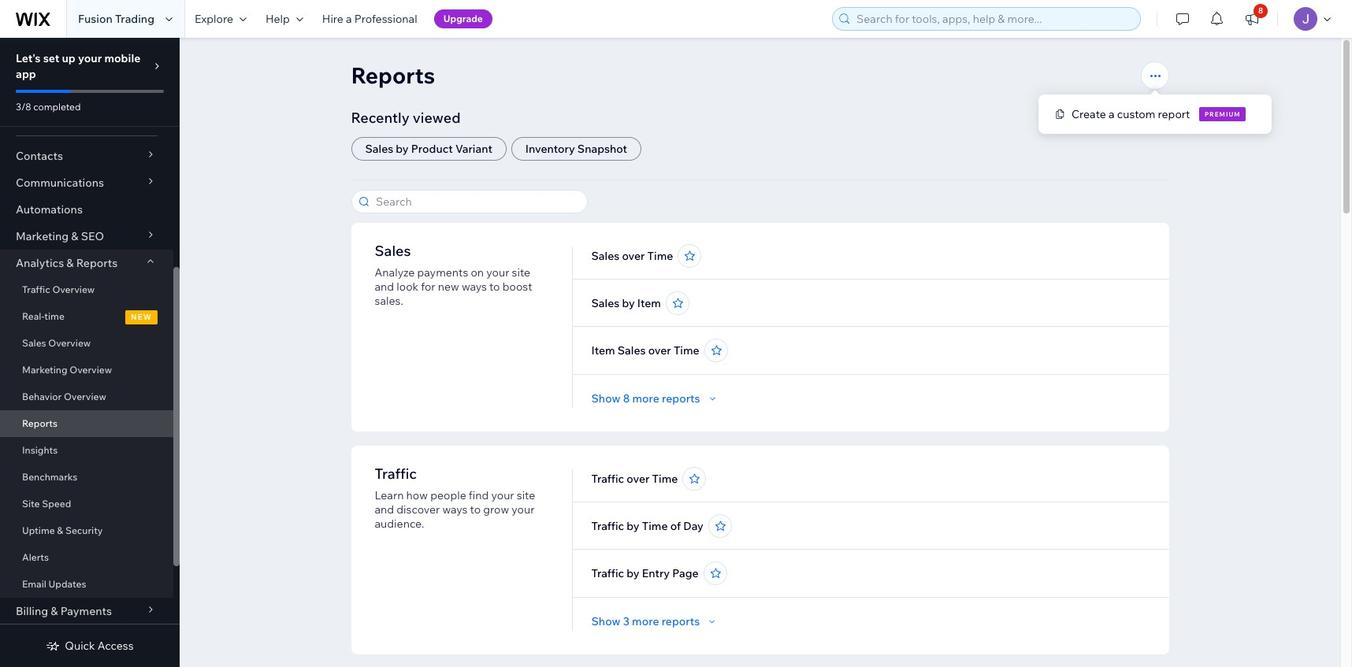Task type: locate. For each thing, give the bounding box(es) containing it.
ways
[[462, 280, 487, 294], [443, 503, 468, 517]]

marketing up behavior
[[22, 364, 67, 376]]

recently viewed
[[351, 109, 461, 127]]

sales down the recently
[[365, 142, 394, 156]]

marketing for marketing & seo
[[16, 229, 69, 244]]

traffic down the traffic over time
[[592, 520, 625, 534]]

traffic over time
[[592, 472, 678, 486]]

ways inside traffic learn how people find your site and discover ways to grow your audience.
[[443, 503, 468, 517]]

0 vertical spatial show
[[592, 392, 621, 406]]

marketing inside marketing overview link
[[22, 364, 67, 376]]

2 vertical spatial reports
[[22, 418, 58, 430]]

2 show from the top
[[592, 615, 621, 629]]

overview up marketing overview
[[48, 337, 91, 349]]

item
[[638, 296, 661, 311], [592, 344, 615, 358]]

site
[[512, 266, 531, 280], [517, 489, 536, 503]]

1 vertical spatial to
[[470, 503, 481, 517]]

0 vertical spatial ways
[[462, 280, 487, 294]]

sales
[[365, 142, 394, 156], [375, 242, 411, 260], [592, 249, 620, 263], [592, 296, 620, 311], [22, 337, 46, 349], [618, 344, 646, 358]]

sidebar element
[[0, 38, 180, 668]]

over up traffic by time of day
[[627, 472, 650, 486]]

traffic left entry
[[592, 567, 625, 581]]

8 inside button
[[1259, 6, 1264, 16]]

show down the item sales over time
[[592, 392, 621, 406]]

0 horizontal spatial 8
[[623, 392, 630, 406]]

1 horizontal spatial a
[[1109, 107, 1115, 121]]

traffic up traffic by time of day
[[592, 472, 625, 486]]

1 vertical spatial marketing
[[22, 364, 67, 376]]

traffic for traffic by entry page
[[592, 567, 625, 581]]

report
[[1159, 107, 1191, 121]]

a right create
[[1109, 107, 1115, 121]]

by left of
[[627, 520, 640, 534]]

1 vertical spatial more
[[632, 615, 660, 629]]

reports inside reports link
[[22, 418, 58, 430]]

time left of
[[642, 520, 668, 534]]

reports down page at the bottom of page
[[662, 615, 700, 629]]

and inside 'sales analyze payments on your site and look for new ways to boost sales.'
[[375, 280, 394, 294]]

1 vertical spatial and
[[375, 503, 394, 517]]

reports up insights
[[22, 418, 58, 430]]

by down sales over time
[[622, 296, 635, 311]]

uptime & security link
[[0, 518, 173, 545]]

1 vertical spatial ways
[[443, 503, 468, 517]]

boost
[[503, 280, 533, 294]]

variant
[[456, 142, 493, 156]]

overview down analytics & reports
[[52, 284, 95, 296]]

sales down real-
[[22, 337, 46, 349]]

1 more from the top
[[633, 392, 660, 406]]

time up of
[[652, 472, 678, 486]]

show 3 more reports button
[[592, 615, 719, 629]]

by
[[396, 142, 409, 156], [622, 296, 635, 311], [627, 520, 640, 534], [627, 567, 640, 581]]

1 vertical spatial site
[[517, 489, 536, 503]]

item down sales by item
[[592, 344, 615, 358]]

sales for sales analyze payments on your site and look for new ways to boost sales.
[[375, 242, 411, 260]]

time up sales by item
[[648, 249, 674, 263]]

snapshot
[[578, 142, 628, 156]]

discover
[[397, 503, 440, 517]]

by left entry
[[627, 567, 640, 581]]

sales analyze payments on your site and look for new ways to boost sales.
[[375, 242, 533, 308]]

0 vertical spatial 8
[[1259, 6, 1264, 16]]

marketing inside the marketing & seo dropdown button
[[16, 229, 69, 244]]

time for traffic by time of day
[[642, 520, 668, 534]]

1 horizontal spatial item
[[638, 296, 661, 311]]

sales down sales over time
[[592, 296, 620, 311]]

reports link
[[0, 411, 173, 438]]

0 horizontal spatial reports
[[22, 418, 58, 430]]

& left seo
[[71, 229, 78, 244]]

& right uptime
[[57, 525, 63, 537]]

1 vertical spatial reports
[[662, 615, 700, 629]]

marketing & seo
[[16, 229, 104, 244]]

your
[[78, 51, 102, 65], [487, 266, 510, 280], [492, 489, 515, 503], [512, 503, 535, 517]]

by for entry
[[627, 567, 640, 581]]

traffic for traffic over time
[[592, 472, 625, 486]]

to inside traffic learn how people find your site and discover ways to grow your audience.
[[470, 503, 481, 517]]

and inside traffic learn how people find your site and discover ways to grow your audience.
[[375, 503, 394, 517]]

show 8 more reports button
[[592, 392, 720, 406]]

sales by item
[[592, 296, 661, 311]]

0 vertical spatial more
[[633, 392, 660, 406]]

& down marketing & seo
[[66, 256, 74, 270]]

to left grow on the left of the page
[[470, 503, 481, 517]]

1 and from the top
[[375, 280, 394, 294]]

a for professional
[[346, 12, 352, 26]]

0 vertical spatial to
[[490, 280, 500, 294]]

traffic for traffic learn how people find your site and discover ways to grow your audience.
[[375, 465, 417, 483]]

over up show 8 more reports button
[[649, 344, 672, 358]]

traffic down analytics
[[22, 284, 50, 296]]

1 vertical spatial show
[[592, 615, 621, 629]]

& for billing
[[51, 605, 58, 619]]

your inside the let's set up your mobile app
[[78, 51, 102, 65]]

hire
[[322, 12, 344, 26]]

your right up
[[78, 51, 102, 65]]

mobile
[[104, 51, 141, 65]]

1 vertical spatial item
[[592, 344, 615, 358]]

traffic
[[22, 284, 50, 296], [375, 465, 417, 483], [592, 472, 625, 486], [592, 520, 625, 534], [592, 567, 625, 581]]

traffic up learn
[[375, 465, 417, 483]]

& right billing
[[51, 605, 58, 619]]

overview down marketing overview link
[[64, 391, 106, 403]]

0 horizontal spatial to
[[470, 503, 481, 517]]

site right on
[[512, 266, 531, 280]]

sales inside 'sales analyze payments on your site and look for new ways to boost sales.'
[[375, 242, 411, 260]]

site inside 'sales analyze payments on your site and look for new ways to boost sales.'
[[512, 266, 531, 280]]

sales for sales overview
[[22, 337, 46, 349]]

benchmarks link
[[0, 464, 173, 491]]

0 vertical spatial site
[[512, 266, 531, 280]]

automations link
[[0, 196, 173, 223]]

more for traffic
[[632, 615, 660, 629]]

Search field
[[371, 191, 582, 213]]

quick access button
[[46, 639, 134, 654]]

0 horizontal spatial item
[[592, 344, 615, 358]]

overview down sales overview link
[[70, 364, 112, 376]]

& inside dropdown button
[[71, 229, 78, 244]]

reports
[[662, 392, 701, 406], [662, 615, 700, 629]]

traffic inside 'traffic overview' link
[[22, 284, 50, 296]]

by for product
[[396, 142, 409, 156]]

sales inside sales by product variant link
[[365, 142, 394, 156]]

traffic inside traffic learn how people find your site and discover ways to grow your audience.
[[375, 465, 417, 483]]

reports down the item sales over time
[[662, 392, 701, 406]]

communications button
[[0, 170, 173, 196]]

create
[[1072, 107, 1107, 121]]

speed
[[42, 498, 71, 510]]

traffic for traffic by time of day
[[592, 520, 625, 534]]

more right 3
[[632, 615, 660, 629]]

1 show from the top
[[592, 392, 621, 406]]

1 vertical spatial reports
[[76, 256, 118, 270]]

your right on
[[487, 266, 510, 280]]

more down the item sales over time
[[633, 392, 660, 406]]

0 vertical spatial over
[[622, 249, 645, 263]]

more
[[633, 392, 660, 406], [632, 615, 660, 629]]

2 vertical spatial over
[[627, 472, 650, 486]]

communications
[[16, 176, 104, 190]]

1 horizontal spatial to
[[490, 280, 500, 294]]

by left product
[[396, 142, 409, 156]]

reports down seo
[[76, 256, 118, 270]]

email updates link
[[0, 572, 173, 598]]

site speed link
[[0, 491, 173, 518]]

1 horizontal spatial 8
[[1259, 6, 1264, 16]]

to right on
[[490, 280, 500, 294]]

sales up analyze
[[375, 242, 411, 260]]

time for traffic over time
[[652, 472, 678, 486]]

marketing for marketing overview
[[22, 364, 67, 376]]

reports up recently viewed
[[351, 61, 435, 89]]

alerts
[[22, 552, 49, 564]]

marketing & seo button
[[0, 223, 173, 250]]

sales for sales by item
[[592, 296, 620, 311]]

insights
[[22, 445, 58, 456]]

0 horizontal spatial a
[[346, 12, 352, 26]]

1 vertical spatial a
[[1109, 107, 1115, 121]]

billing
[[16, 605, 48, 619]]

ways left find
[[443, 503, 468, 517]]

sales up sales by item
[[592, 249, 620, 263]]

over up sales by item
[[622, 249, 645, 263]]

behavior overview
[[22, 391, 106, 403]]

a right "hire"
[[346, 12, 352, 26]]

traffic learn how people find your site and discover ways to grow your audience.
[[375, 465, 536, 531]]

sales.
[[375, 294, 404, 308]]

over for sales
[[622, 249, 645, 263]]

2 more from the top
[[632, 615, 660, 629]]

to
[[490, 280, 500, 294], [470, 503, 481, 517]]

of
[[671, 520, 681, 534]]

0 vertical spatial reports
[[351, 61, 435, 89]]

show left 3
[[592, 615, 621, 629]]

access
[[98, 639, 134, 654]]

fusion
[[78, 12, 113, 26]]

&
[[71, 229, 78, 244], [66, 256, 74, 270], [57, 525, 63, 537], [51, 605, 58, 619]]

0 vertical spatial a
[[346, 12, 352, 26]]

to inside 'sales analyze payments on your site and look for new ways to boost sales.'
[[490, 280, 500, 294]]

and left discover
[[375, 503, 394, 517]]

reports for sales
[[662, 392, 701, 406]]

inventory snapshot link
[[512, 137, 642, 161]]

3/8 completed
[[16, 101, 81, 113]]

2 and from the top
[[375, 503, 394, 517]]

upgrade button
[[434, 9, 493, 28]]

0 vertical spatial reports
[[662, 392, 701, 406]]

ways right new
[[462, 280, 487, 294]]

site right grow on the left of the page
[[517, 489, 536, 503]]

analytics & reports button
[[0, 250, 173, 277]]

0 vertical spatial and
[[375, 280, 394, 294]]

1 vertical spatial 8
[[623, 392, 630, 406]]

your right grow on the left of the page
[[512, 503, 535, 517]]

1 horizontal spatial reports
[[76, 256, 118, 270]]

a
[[346, 12, 352, 26], [1109, 107, 1115, 121]]

entry
[[642, 567, 670, 581]]

traffic by time of day
[[592, 520, 704, 534]]

and left "look"
[[375, 280, 394, 294]]

marketing
[[16, 229, 69, 244], [22, 364, 67, 376]]

sales inside sales overview link
[[22, 337, 46, 349]]

marketing up analytics
[[16, 229, 69, 244]]

sales by product variant link
[[351, 137, 507, 161]]

0 vertical spatial item
[[638, 296, 661, 311]]

ways inside 'sales analyze payments on your site and look for new ways to boost sales.'
[[462, 280, 487, 294]]

over
[[622, 249, 645, 263], [649, 344, 672, 358], [627, 472, 650, 486]]

site speed
[[22, 498, 71, 510]]

show
[[592, 392, 621, 406], [592, 615, 621, 629]]

item up the item sales over time
[[638, 296, 661, 311]]

0 vertical spatial marketing
[[16, 229, 69, 244]]

analyze
[[375, 266, 415, 280]]

behavior overview link
[[0, 384, 173, 411]]



Task type: vqa. For each thing, say whether or not it's contained in the screenshot.
sales.
yes



Task type: describe. For each thing, give the bounding box(es) containing it.
how
[[406, 489, 428, 503]]

over for traffic
[[627, 472, 650, 486]]

sales for sales by product variant
[[365, 142, 394, 156]]

Search for tools, apps, help & more... field
[[852, 8, 1136, 30]]

time up show 8 more reports button
[[674, 344, 700, 358]]

alerts link
[[0, 545, 173, 572]]

your right find
[[492, 489, 515, 503]]

page
[[673, 567, 699, 581]]

& for marketing
[[71, 229, 78, 244]]

updates
[[49, 579, 86, 591]]

payments
[[60, 605, 112, 619]]

inventory snapshot
[[526, 142, 628, 156]]

traffic overview link
[[0, 277, 173, 304]]

marketing overview
[[22, 364, 112, 376]]

your inside 'sales analyze payments on your site and look for new ways to boost sales.'
[[487, 266, 510, 280]]

find
[[469, 489, 489, 503]]

contacts button
[[0, 143, 173, 170]]

reports inside the analytics & reports popup button
[[76, 256, 118, 270]]

more for sales
[[633, 392, 660, 406]]

seo
[[81, 229, 104, 244]]

3
[[623, 615, 630, 629]]

for
[[421, 280, 436, 294]]

let's set up your mobile app
[[16, 51, 141, 81]]

people
[[431, 489, 467, 503]]

product
[[411, 142, 453, 156]]

overview for traffic overview
[[52, 284, 95, 296]]

new
[[131, 312, 152, 322]]

overview for behavior overview
[[64, 391, 106, 403]]

email
[[22, 579, 46, 591]]

by for time
[[627, 520, 640, 534]]

viewed
[[413, 109, 461, 127]]

traffic overview
[[22, 284, 95, 296]]

explore
[[195, 12, 233, 26]]

sales for sales over time
[[592, 249, 620, 263]]

traffic by entry page
[[592, 567, 699, 581]]

custom
[[1118, 107, 1156, 121]]

2 horizontal spatial reports
[[351, 61, 435, 89]]

billing & payments
[[16, 605, 112, 619]]

overview for marketing overview
[[70, 364, 112, 376]]

contacts
[[16, 149, 63, 163]]

site inside traffic learn how people find your site and discover ways to grow your audience.
[[517, 489, 536, 503]]

uptime & security
[[22, 525, 103, 537]]

hire a professional link
[[313, 0, 427, 38]]

analytics
[[16, 256, 64, 270]]

sales over time
[[592, 249, 674, 263]]

automations
[[16, 203, 83, 217]]

reports for traffic
[[662, 615, 700, 629]]

& for uptime
[[57, 525, 63, 537]]

premium
[[1205, 110, 1241, 118]]

show for traffic
[[592, 615, 621, 629]]

upgrade
[[444, 13, 483, 24]]

security
[[65, 525, 103, 537]]

item sales over time
[[592, 344, 700, 358]]

3/8
[[16, 101, 31, 113]]

hire a professional
[[322, 12, 418, 26]]

trading
[[115, 12, 155, 26]]

professional
[[355, 12, 418, 26]]

overview for sales overview
[[48, 337, 91, 349]]

app
[[16, 67, 36, 81]]

completed
[[33, 101, 81, 113]]

1 vertical spatial over
[[649, 344, 672, 358]]

marketing overview link
[[0, 357, 173, 384]]

email updates
[[22, 579, 86, 591]]

traffic for traffic overview
[[22, 284, 50, 296]]

show for sales
[[592, 392, 621, 406]]

site
[[22, 498, 40, 510]]

real-time
[[22, 311, 65, 322]]

by for item
[[622, 296, 635, 311]]

up
[[62, 51, 76, 65]]

look
[[397, 280, 419, 294]]

payments
[[417, 266, 469, 280]]

grow
[[483, 503, 509, 517]]

sales down sales by item
[[618, 344, 646, 358]]

time
[[44, 311, 65, 322]]

recently
[[351, 109, 410, 127]]

analytics & reports
[[16, 256, 118, 270]]

learn
[[375, 489, 404, 503]]

billing & payments button
[[0, 598, 173, 625]]

set
[[43, 51, 59, 65]]

help
[[266, 12, 290, 26]]

let's
[[16, 51, 41, 65]]

sales by product variant
[[365, 142, 493, 156]]

& for analytics
[[66, 256, 74, 270]]

inventory
[[526, 142, 575, 156]]

create a custom report
[[1072, 107, 1191, 121]]

day
[[684, 520, 704, 534]]

uptime
[[22, 525, 55, 537]]

benchmarks
[[22, 471, 78, 483]]

quick
[[65, 639, 95, 654]]

a for custom
[[1109, 107, 1115, 121]]

quick access
[[65, 639, 134, 654]]

sales overview link
[[0, 330, 173, 357]]

on
[[471, 266, 484, 280]]

help button
[[256, 0, 313, 38]]

fusion trading
[[78, 12, 155, 26]]

new
[[438, 280, 460, 294]]

time for sales over time
[[648, 249, 674, 263]]

sales overview
[[22, 337, 91, 349]]



